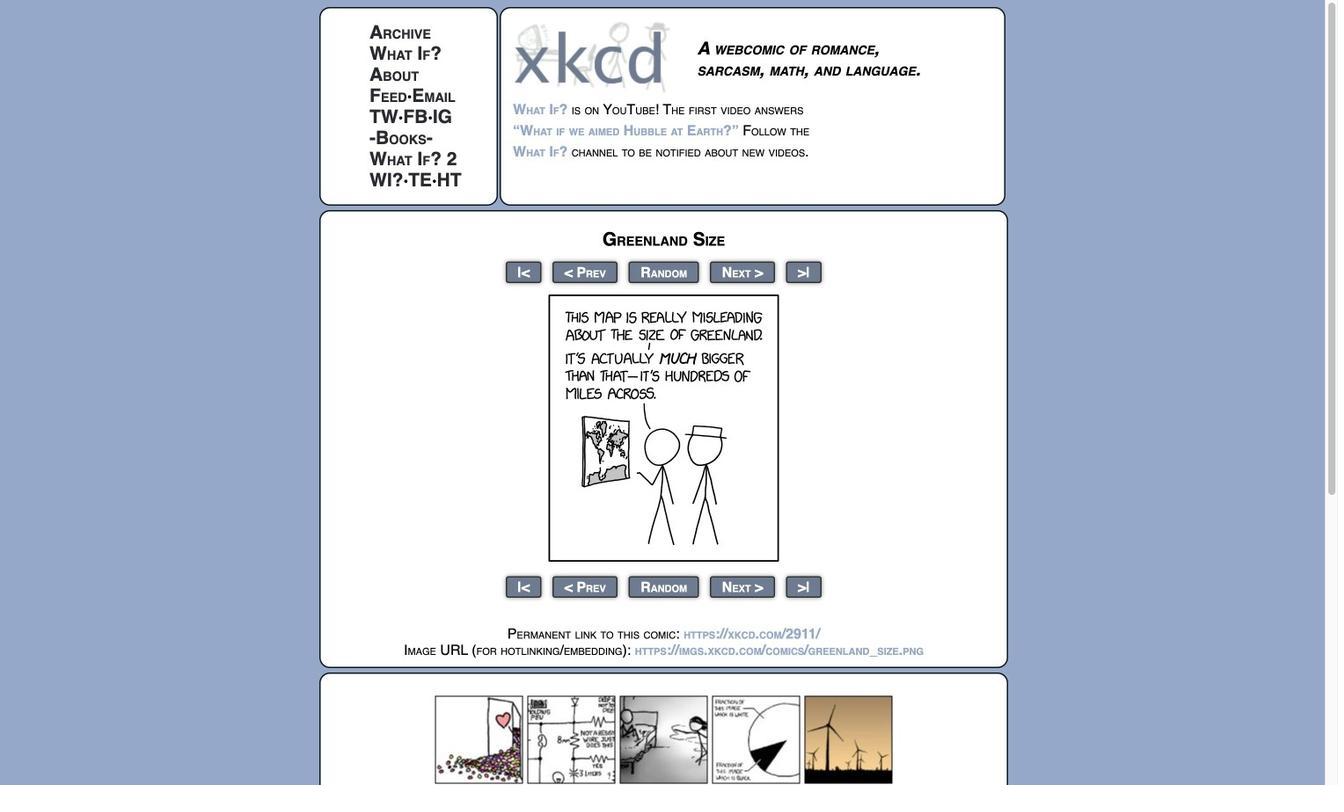 Task type: locate. For each thing, give the bounding box(es) containing it.
greenland size image
[[549, 295, 779, 562]]

xkcd.com logo image
[[513, 20, 676, 93]]



Task type: describe. For each thing, give the bounding box(es) containing it.
selected comics image
[[435, 697, 893, 785]]



